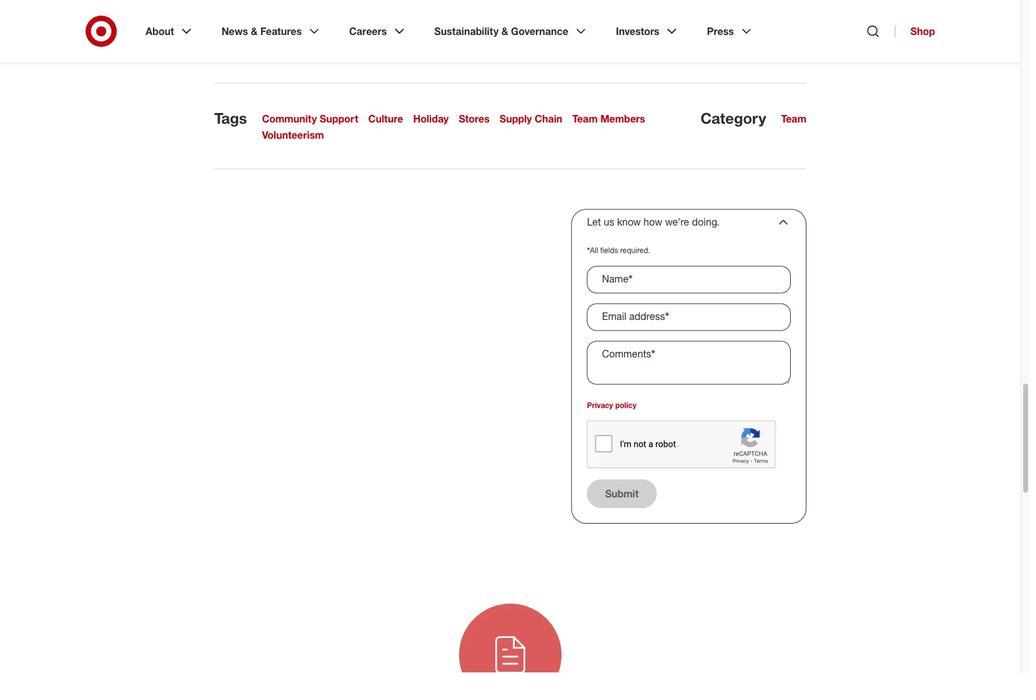 Task type: describe. For each thing, give the bounding box(es) containing it.
* left fields
[[587, 246, 590, 255]]

all
[[590, 246, 598, 255]]

* all fields required.
[[587, 246, 650, 255]]

press link
[[698, 15, 763, 47]]

sustainability & governance link
[[426, 15, 597, 47]]

stores link
[[459, 113, 490, 126]]

submit
[[605, 488, 639, 500]]

volunteerism link
[[262, 129, 324, 142]]

* down required.
[[629, 273, 633, 285]]

comments
[[602, 348, 652, 360]]

fields
[[601, 246, 618, 255]]

careers
[[349, 25, 387, 37]]

investors
[[616, 25, 660, 37]]

supply
[[500, 113, 532, 125]]

holiday link
[[413, 113, 449, 126]]

name
[[602, 273, 629, 285]]

required.
[[620, 246, 650, 255]]

features
[[260, 25, 302, 37]]

team for team members volunteerism
[[573, 113, 598, 125]]

* down address
[[652, 348, 656, 360]]

news & features
[[222, 25, 302, 37]]

shop
[[911, 25, 935, 37]]

policy
[[615, 401, 637, 410]]

privacy policy link
[[587, 401, 637, 410]]

let
[[587, 216, 601, 228]]

email
[[602, 311, 627, 323]]

team link
[[782, 113, 807, 126]]

name *
[[602, 273, 633, 285]]

governance
[[511, 25, 569, 37]]

& for governance
[[502, 25, 508, 37]]

press
[[707, 25, 734, 37]]

holiday
[[413, 113, 449, 125]]

& for features
[[251, 25, 258, 37]]

volunteerism
[[262, 129, 324, 141]]

team members link
[[573, 113, 645, 126]]

chain
[[535, 113, 563, 125]]

shop link
[[895, 25, 935, 37]]

email address *
[[602, 311, 669, 323]]

supply chain link
[[500, 113, 563, 126]]

investors link
[[607, 15, 688, 47]]

support
[[320, 113, 358, 125]]

members
[[601, 113, 645, 125]]

news
[[222, 25, 248, 37]]



Task type: locate. For each thing, give the bounding box(es) containing it.
2 & from the left
[[502, 25, 508, 37]]

let us know how we're doing. button
[[587, 215, 791, 230]]

team inside team members volunteerism
[[573, 113, 598, 125]]

us
[[604, 216, 615, 228]]

address
[[629, 311, 665, 323]]

0 horizontal spatial team
[[573, 113, 598, 125]]

team for team
[[782, 113, 807, 125]]

None email field
[[587, 304, 791, 331]]

privacy policy
[[587, 401, 637, 410]]

& left governance
[[502, 25, 508, 37]]

category
[[701, 109, 767, 127]]

None text field
[[587, 266, 791, 294], [587, 341, 791, 385], [587, 266, 791, 294], [587, 341, 791, 385]]

team right category
[[782, 113, 807, 125]]

0 horizontal spatial &
[[251, 25, 258, 37]]

supply chain
[[500, 113, 563, 125]]

& right news
[[251, 25, 258, 37]]

doing.
[[692, 216, 720, 228]]

1 & from the left
[[251, 25, 258, 37]]

1 horizontal spatial team
[[782, 113, 807, 125]]

culture
[[368, 113, 403, 125]]

careers link
[[341, 15, 416, 47]]

stores
[[459, 113, 490, 125]]

let us know how we're doing.
[[587, 216, 720, 228]]

1 team from the left
[[573, 113, 598, 125]]

submit button
[[587, 480, 657, 508]]

about
[[146, 25, 174, 37]]

comments *
[[602, 348, 656, 360]]

about link
[[137, 15, 203, 47]]

team
[[573, 113, 598, 125], [782, 113, 807, 125]]

know
[[617, 216, 641, 228]]

sustainability & governance
[[435, 25, 569, 37]]

*
[[587, 246, 590, 255], [629, 273, 633, 285], [665, 311, 669, 323], [652, 348, 656, 360]]

community support link
[[262, 113, 358, 126]]

team members volunteerism
[[262, 113, 645, 141]]

news & features link
[[213, 15, 331, 47]]

privacy
[[587, 401, 613, 410]]

tags
[[214, 109, 247, 127]]

sustainability
[[435, 25, 499, 37]]

culture link
[[368, 113, 403, 126]]

team right chain
[[573, 113, 598, 125]]

1 horizontal spatial &
[[502, 25, 508, 37]]

how
[[644, 216, 663, 228]]

community
[[262, 113, 317, 125]]

2 team from the left
[[782, 113, 807, 125]]

* right email
[[665, 311, 669, 323]]

community support
[[262, 113, 358, 125]]

&
[[251, 25, 258, 37], [502, 25, 508, 37]]

we're
[[665, 216, 690, 228]]



Task type: vqa. For each thing, say whether or not it's contained in the screenshot.
Team Members link
yes



